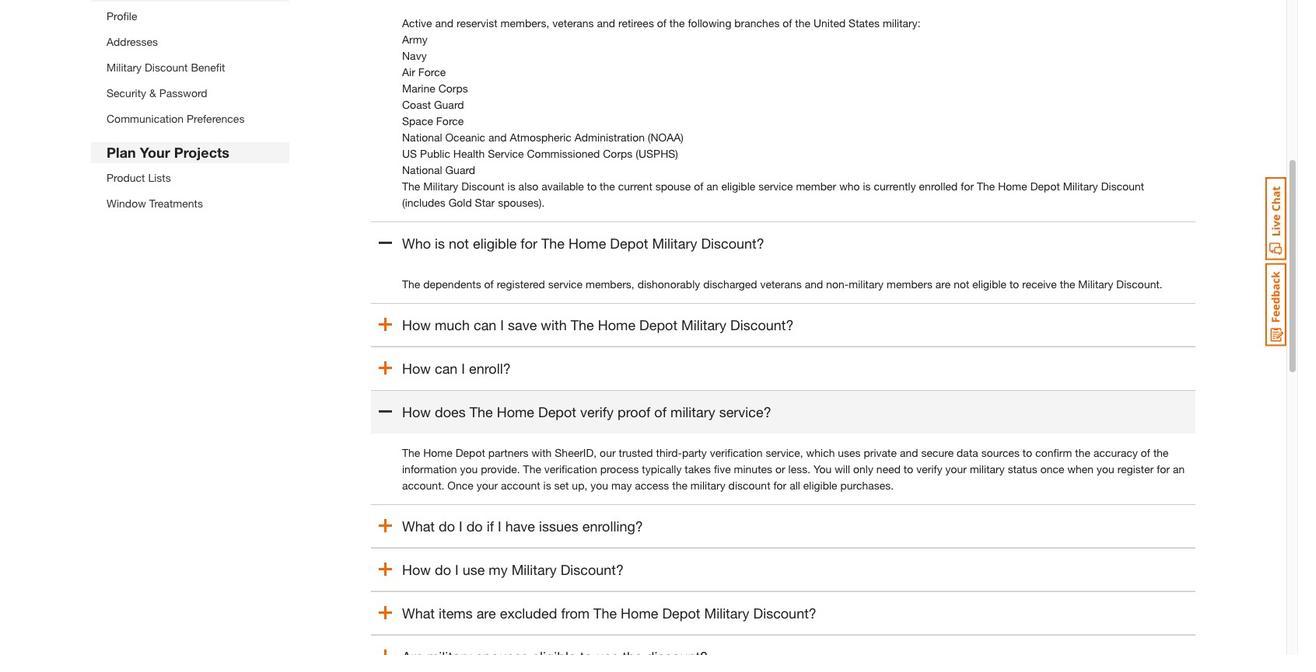 Task type: vqa. For each thing, say whether or not it's contained in the screenshot.
Frequently Bought Together at left
no



Task type: describe. For each thing, give the bounding box(es) containing it.
verify inside the home depot partners with sheerid, our trusted third-party verification service,     which uses private and secure data sources to confirm the accuracy of the information you provide.     the verification process typically takes five minutes or less.     you will only need to verify your military status once when you register for an account.     once your account is set up, you may access the military discount for all eligible purchases.
[[916, 463, 942, 476]]

military left 'members'
[[849, 278, 884, 291]]

administration
[[575, 131, 645, 144]]

for right the register
[[1157, 463, 1170, 476]]

feedback link image
[[1265, 263, 1286, 347]]

product
[[107, 171, 145, 184]]

what do i do if i have issues enrolling? button
[[371, 505, 1195, 549]]

us
[[402, 147, 417, 160]]

depot inside the home depot partners with sheerid, our trusted third-party verification service,     which uses private and secure data sources to confirm the accuracy of the information you provide.     the verification process typically takes five minutes or less.     you will only need to verify your military status once when you register for an account.     once your account is set up, you may access the military discount for all eligible purchases.
[[456, 447, 485, 460]]

can inside "dropdown button"
[[474, 317, 496, 334]]

data
[[957, 447, 978, 460]]

when
[[1067, 463, 1094, 476]]

excluded
[[500, 605, 557, 622]]

spouses).
[[498, 196, 545, 209]]

health
[[453, 147, 485, 160]]

the inside "dropdown button"
[[571, 317, 594, 334]]

the up when
[[1075, 447, 1090, 460]]

also
[[518, 180, 538, 193]]

what for what items are excluded from the home depot military discount?
[[402, 605, 435, 622]]

information
[[402, 463, 457, 476]]

air
[[402, 66, 415, 79]]

treatments
[[149, 197, 203, 210]]

sources
[[981, 447, 1020, 460]]

are inside dropdown button
[[477, 605, 496, 622]]

the right does
[[469, 404, 493, 421]]

status
[[1008, 463, 1037, 476]]

all
[[790, 479, 800, 493]]

lists
[[148, 171, 171, 184]]

how much can i save with the home depot military discount?
[[402, 317, 794, 334]]

password
[[159, 86, 207, 100]]

star
[[475, 196, 495, 209]]

2 national from the top
[[402, 164, 442, 177]]

oceanic
[[445, 131, 485, 144]]

how does the home depot verify proof of military service?
[[402, 404, 771, 421]]

0 vertical spatial your
[[945, 463, 967, 476]]

discount? inside "dropdown button"
[[730, 317, 794, 334]]

the right enrolled
[[977, 180, 995, 193]]

to inside active and reservist members, veterans and retirees of the following branches of the united states military: army navy air force marine corps coast guard space force national oceanic and atmospheric administration (noaa) us public health service commissioned corps (usphs) national guard the military discount is also available to the current spouse of an eligible service member who is currently enrolled for the home depot military discount (includes gold star spouses).
[[587, 180, 597, 193]]

0 vertical spatial force
[[418, 66, 446, 79]]

current
[[618, 180, 652, 193]]

or
[[775, 463, 785, 476]]

1 vertical spatial your
[[477, 479, 498, 493]]

active and reservist members, veterans and retirees of the following branches of the united states military: army navy air force marine corps coast guard space force national oceanic and atmospheric administration (noaa) us public health service commissioned corps (usphs) national guard the military discount is also available to the current spouse of an eligible service member who is currently enrolled for the home depot military discount (includes gold star spouses).
[[402, 17, 1144, 209]]

plan
[[107, 144, 136, 161]]

to up the status
[[1023, 447, 1032, 460]]

the left current
[[600, 180, 615, 193]]

member
[[796, 180, 836, 193]]

1 vertical spatial not
[[954, 278, 969, 291]]

if
[[487, 518, 494, 535]]

do for use
[[435, 562, 451, 579]]

for left all
[[773, 479, 787, 493]]

2 horizontal spatial discount
[[1101, 180, 1144, 193]]

once
[[1040, 463, 1064, 476]]

depot inside active and reservist members, veterans and retirees of the following branches of the united states military: army navy air force marine corps coast guard space force national oceanic and atmospheric administration (noaa) us public health service commissioned corps (usphs) national guard the military discount is also available to the current spouse of an eligible service member who is currently enrolled for the home depot military discount (includes gold star spouses).
[[1030, 180, 1060, 193]]

my
[[489, 562, 508, 579]]

profile link
[[107, 9, 137, 23]]

purchases.
[[840, 479, 894, 493]]

eligible inside active and reservist members, veterans and retirees of the following branches of the united states military: army navy air force marine corps coast guard space force national oceanic and atmospheric administration (noaa) us public health service commissioned corps (usphs) national guard the military discount is also available to the current spouse of an eligible service member who is currently enrolled for the home depot military discount (includes gold star spouses).
[[721, 180, 755, 193]]

military:
[[883, 17, 921, 30]]

army
[[402, 33, 428, 46]]

currently
[[874, 180, 916, 193]]

reservist
[[457, 17, 497, 30]]

the up account
[[523, 463, 541, 476]]

the left the dependents
[[402, 278, 420, 291]]

sheerid,
[[555, 447, 597, 460]]

discount? up discharged at the right top
[[701, 235, 764, 252]]

united
[[814, 17, 846, 30]]

(noaa)
[[648, 131, 684, 144]]

gold
[[448, 196, 472, 209]]

security & password link
[[107, 86, 207, 100]]

service?
[[719, 404, 771, 421]]

what for what do i do if i have issues enrolling?
[[402, 518, 435, 535]]

provide.
[[481, 463, 520, 476]]

set
[[554, 479, 569, 493]]

1 horizontal spatial verification
[[710, 447, 763, 460]]

for inside active and reservist members, veterans and retirees of the following branches of the united states military: army navy air force marine corps coast guard space force national oceanic and atmospheric administration (noaa) us public health service commissioned corps (usphs) national guard the military discount is also available to the current spouse of an eligible service member who is currently enrolled for the home depot military discount (includes gold star spouses).
[[961, 180, 974, 193]]

discharged
[[703, 278, 757, 291]]

what items are excluded from the home depot military discount?
[[402, 605, 817, 622]]

for inside dropdown button
[[521, 235, 537, 252]]

much
[[435, 317, 470, 334]]

of right retirees
[[657, 17, 667, 30]]

once
[[447, 479, 474, 493]]

with inside how much can i save with the home depot military discount? "dropdown button"
[[541, 317, 567, 334]]

use
[[462, 562, 485, 579]]

account.
[[402, 479, 444, 493]]

i for do
[[459, 518, 463, 535]]

access
[[635, 479, 669, 493]]

which
[[806, 447, 835, 460]]

save
[[508, 317, 537, 334]]

third-
[[656, 447, 682, 460]]

and inside the home depot partners with sheerid, our trusted third-party verification service,     which uses private and secure data sources to confirm the accuracy of the information you provide.     the verification process typically takes five minutes or less.     you will only need to verify your military status once when you register for an account.     once your account is set up, you may access the military discount for all eligible purchases.
[[900, 447, 918, 460]]

private
[[864, 447, 897, 460]]

dishonorably
[[637, 278, 700, 291]]

how do i use my military discount? button
[[371, 549, 1195, 592]]

five
[[714, 463, 731, 476]]

profile
[[107, 9, 137, 23]]

the dependents of registered service members, dishonorably discharged veterans and non-military members are not eligible to receive the military discount.
[[402, 278, 1163, 291]]

available
[[541, 180, 584, 193]]

retirees
[[618, 17, 654, 30]]

will
[[835, 463, 850, 476]]

typically
[[642, 463, 682, 476]]

(includes
[[402, 196, 445, 209]]

of left registered
[[484, 278, 494, 291]]

service inside active and reservist members, veterans and retirees of the following branches of the united states military: army navy air force marine corps coast guard space force national oceanic and atmospheric administration (noaa) us public health service commissioned corps (usphs) national guard the military discount is also available to the current spouse of an eligible service member who is currently enrolled for the home depot military discount (includes gold star spouses).
[[758, 180, 793, 193]]

discount.
[[1116, 278, 1163, 291]]

navy
[[402, 49, 427, 62]]

1 vertical spatial guard
[[445, 164, 475, 177]]

how for how do i use my military discount?
[[402, 562, 431, 579]]

live chat image
[[1265, 177, 1286, 261]]

and left retirees
[[597, 17, 615, 30]]

secure
[[921, 447, 954, 460]]

discount
[[728, 479, 770, 493]]

i for enroll?
[[461, 360, 465, 377]]

the down spouses). on the top left of the page
[[541, 235, 565, 252]]

verify inside dropdown button
[[580, 404, 614, 421]]

up,
[[572, 479, 587, 493]]

discount? down "how do i use my military discount?" dropdown button
[[753, 605, 817, 622]]

an inside active and reservist members, veterans and retirees of the following branches of the united states military: army navy air force marine corps coast guard space force national oceanic and atmospheric administration (noaa) us public health service commissioned corps (usphs) national guard the military discount is also available to the current spouse of an eligible service member who is currently enrolled for the home depot military discount (includes gold star spouses).
[[706, 180, 718, 193]]

confirm
[[1035, 447, 1072, 460]]

what do i do if i have issues enrolling?
[[402, 518, 643, 535]]

communication preferences link
[[107, 112, 245, 125]]

0 horizontal spatial discount
[[145, 61, 188, 74]]

product lists link
[[107, 171, 171, 184]]

an inside the home depot partners with sheerid, our trusted third-party verification service,     which uses private and secure data sources to confirm the accuracy of the information you provide.     the verification process typically takes five minutes or less.     you will only need to verify your military status once when you register for an account.     once your account is set up, you may access the military discount for all eligible purchases.
[[1173, 463, 1185, 476]]

do for do
[[439, 518, 455, 535]]



Task type: locate. For each thing, give the bounding box(es) containing it.
corps
[[438, 82, 468, 95], [603, 147, 633, 160]]

you right up,
[[590, 479, 608, 493]]

can right "much"
[[474, 317, 496, 334]]

do left use
[[435, 562, 451, 579]]

space
[[402, 115, 433, 128]]

1 vertical spatial an
[[1173, 463, 1185, 476]]

0 vertical spatial an
[[706, 180, 718, 193]]

0 horizontal spatial verify
[[580, 404, 614, 421]]

1 horizontal spatial service
[[758, 180, 793, 193]]

uses
[[838, 447, 861, 460]]

i left if
[[459, 518, 463, 535]]

0 horizontal spatial service
[[548, 278, 583, 291]]

how left does
[[402, 404, 431, 421]]

how inside "dropdown button"
[[402, 317, 431, 334]]

who
[[402, 235, 431, 252]]

1 vertical spatial with
[[532, 447, 552, 460]]

0 vertical spatial are
[[935, 278, 951, 291]]

i left use
[[455, 562, 459, 579]]

0 horizontal spatial corps
[[438, 82, 468, 95]]

of inside how does the home depot verify proof of military service? dropdown button
[[654, 404, 667, 421]]

service
[[488, 147, 524, 160]]

how for how can i enroll?
[[402, 360, 431, 377]]

1 national from the top
[[402, 131, 442, 144]]

verify down secure
[[916, 463, 942, 476]]

i inside how can i enroll? dropdown button
[[461, 360, 465, 377]]

an right spouse
[[706, 180, 718, 193]]

with right the partners
[[532, 447, 552, 460]]

corps down administration on the left
[[603, 147, 633, 160]]

national
[[402, 131, 442, 144], [402, 164, 442, 177]]

&
[[149, 86, 156, 100]]

how much can i save with the home depot military discount? button
[[371, 304, 1195, 347]]

with
[[541, 317, 567, 334], [532, 447, 552, 460]]

what
[[402, 518, 435, 535], [402, 605, 435, 622]]

how left use
[[402, 562, 431, 579]]

communication preferences
[[107, 112, 245, 125]]

for down spouses). on the top left of the page
[[521, 235, 537, 252]]

national down us
[[402, 164, 442, 177]]

1 vertical spatial corps
[[603, 147, 633, 160]]

is inside dropdown button
[[435, 235, 445, 252]]

need
[[876, 463, 901, 476]]

enroll?
[[469, 360, 511, 377]]

projects
[[174, 144, 229, 161]]

veterans down who is not eligible for the home depot military discount? dropdown button
[[760, 278, 802, 291]]

addresses
[[107, 35, 158, 48]]

service
[[758, 180, 793, 193], [548, 278, 583, 291]]

0 vertical spatial can
[[474, 317, 496, 334]]

coast
[[402, 98, 431, 111]]

not inside who is not eligible for the home depot military discount? dropdown button
[[449, 235, 469, 252]]

process
[[600, 463, 639, 476]]

discount? up from at left bottom
[[561, 562, 624, 579]]

do
[[439, 518, 455, 535], [466, 518, 483, 535], [435, 562, 451, 579]]

i left save
[[500, 317, 504, 334]]

depot inside "dropdown button"
[[639, 317, 677, 334]]

verification up "five"
[[710, 447, 763, 460]]

how can i enroll?
[[402, 360, 511, 377]]

have
[[505, 518, 535, 535]]

military inside "dropdown button"
[[681, 317, 726, 334]]

guard right coast
[[434, 98, 464, 111]]

eligible inside dropdown button
[[473, 235, 517, 252]]

members, up how much can i save with the home depot military discount?
[[586, 278, 634, 291]]

your down "provide."
[[477, 479, 498, 493]]

the up (includes
[[402, 180, 420, 193]]

plan your projects
[[107, 144, 229, 161]]

to right need
[[904, 463, 913, 476]]

an
[[706, 180, 718, 193], [1173, 463, 1185, 476]]

military discount benefit
[[107, 61, 225, 74]]

may
[[611, 479, 632, 493]]

what inside what do i do if i have issues enrolling? dropdown button
[[402, 518, 435, 535]]

corps right marine
[[438, 82, 468, 95]]

the up the register
[[1153, 447, 1169, 460]]

of right branches
[[783, 17, 792, 30]]

0 vertical spatial guard
[[434, 98, 464, 111]]

of up the register
[[1141, 447, 1150, 460]]

1 vertical spatial are
[[477, 605, 496, 622]]

3 how from the top
[[402, 404, 431, 421]]

register
[[1117, 463, 1154, 476]]

1 what from the top
[[402, 518, 435, 535]]

you
[[460, 463, 478, 476], [1097, 463, 1114, 476], [590, 479, 608, 493]]

1 horizontal spatial can
[[474, 317, 496, 334]]

1 horizontal spatial you
[[590, 479, 608, 493]]

eligible right spouse
[[721, 180, 755, 193]]

0 vertical spatial verify
[[580, 404, 614, 421]]

members, right 'reservist'
[[501, 17, 549, 30]]

2 how from the top
[[402, 360, 431, 377]]

can left enroll?
[[435, 360, 458, 377]]

the left following
[[670, 17, 685, 30]]

1 horizontal spatial an
[[1173, 463, 1185, 476]]

1 vertical spatial verify
[[916, 463, 942, 476]]

for right enrolled
[[961, 180, 974, 193]]

not right 'members'
[[954, 278, 969, 291]]

and left non-
[[805, 278, 823, 291]]

1 horizontal spatial discount
[[461, 180, 505, 193]]

addresses link
[[107, 35, 158, 48]]

i left enroll?
[[461, 360, 465, 377]]

0 horizontal spatial your
[[477, 479, 498, 493]]

can inside dropdown button
[[435, 360, 458, 377]]

force up marine
[[418, 66, 446, 79]]

not down gold
[[449, 235, 469, 252]]

does
[[435, 404, 466, 421]]

registered
[[497, 278, 545, 291]]

do left if
[[466, 518, 483, 535]]

1 vertical spatial verification
[[544, 463, 597, 476]]

you
[[814, 463, 832, 476]]

1 vertical spatial service
[[548, 278, 583, 291]]

0 vertical spatial veterans
[[552, 17, 594, 30]]

force up oceanic
[[436, 115, 464, 128]]

marine
[[402, 82, 435, 95]]

preferences
[[187, 112, 245, 125]]

1 vertical spatial members,
[[586, 278, 634, 291]]

1 how from the top
[[402, 317, 431, 334]]

how left enroll?
[[402, 360, 431, 377]]

spouse
[[655, 180, 691, 193]]

security & password
[[107, 86, 207, 100]]

window treatments
[[107, 197, 203, 210]]

who
[[839, 180, 860, 193]]

your down data
[[945, 463, 967, 476]]

service left the member
[[758, 180, 793, 193]]

the right save
[[571, 317, 594, 334]]

product lists
[[107, 171, 171, 184]]

members
[[887, 278, 932, 291]]

military down sources on the right bottom of page
[[970, 463, 1005, 476]]

eligible down star
[[473, 235, 517, 252]]

military discount benefit link
[[107, 61, 225, 74]]

0 horizontal spatial an
[[706, 180, 718, 193]]

and up need
[[900, 447, 918, 460]]

1 horizontal spatial not
[[954, 278, 969, 291]]

veterans left retirees
[[552, 17, 594, 30]]

how for how much can i save with the home depot military discount?
[[402, 317, 431, 334]]

1 horizontal spatial members,
[[586, 278, 634, 291]]

atmospheric
[[510, 131, 572, 144]]

how does the home depot verify proof of military service? button
[[371, 391, 1195, 434]]

the down takes
[[672, 479, 688, 493]]

with inside the home depot partners with sheerid, our trusted third-party verification service,     which uses private and secure data sources to confirm the accuracy of the information you provide.     the verification process typically takes five minutes or less.     you will only need to verify your military status once when you register for an account.     once your account is set up, you may access the military discount for all eligible purchases.
[[532, 447, 552, 460]]

our
[[600, 447, 616, 460]]

the
[[402, 180, 420, 193], [977, 180, 995, 193], [541, 235, 565, 252], [402, 278, 420, 291], [571, 317, 594, 334], [469, 404, 493, 421], [402, 447, 420, 460], [523, 463, 541, 476], [593, 605, 617, 622]]

not
[[449, 235, 469, 252], [954, 278, 969, 291]]

is inside the home depot partners with sheerid, our trusted third-party verification service,     which uses private and secure data sources to confirm the accuracy of the information you provide.     the verification process typically takes five minutes or less.     you will only need to verify your military status once when you register for an account.     once your account is set up, you may access the military discount for all eligible purchases.
[[543, 479, 551, 493]]

1 vertical spatial what
[[402, 605, 435, 622]]

home inside active and reservist members, veterans and retirees of the following branches of the united states military: army navy air force marine corps coast guard space force national oceanic and atmospheric administration (noaa) us public health service commissioned corps (usphs) national guard the military discount is also available to the current spouse of an eligible service member who is currently enrolled for the home depot military discount (includes gold star spouses).
[[998, 180, 1027, 193]]

proof
[[618, 404, 650, 421]]

depot
[[1030, 180, 1060, 193], [610, 235, 648, 252], [639, 317, 677, 334], [538, 404, 576, 421], [456, 447, 485, 460], [662, 605, 700, 622]]

1 horizontal spatial are
[[935, 278, 951, 291]]

the right from at left bottom
[[593, 605, 617, 622]]

an right the register
[[1173, 463, 1185, 476]]

what down account.
[[402, 518, 435, 535]]

how
[[402, 317, 431, 334], [402, 360, 431, 377], [402, 404, 431, 421], [402, 562, 431, 579]]

1 horizontal spatial corps
[[603, 147, 633, 160]]

military up party
[[670, 404, 715, 421]]

1 horizontal spatial your
[[945, 463, 967, 476]]

to right available on the top of page
[[587, 180, 597, 193]]

the right the receive
[[1060, 278, 1075, 291]]

i right if
[[498, 518, 501, 535]]

eligible inside the home depot partners with sheerid, our trusted third-party verification service,     which uses private and secure data sources to confirm the accuracy of the information you provide.     the verification process typically takes five minutes or less.     you will only need to verify your military status once when you register for an account.     once your account is set up, you may access the military discount for all eligible purchases.
[[803, 479, 837, 493]]

verify left proof
[[580, 404, 614, 421]]

service right registered
[[548, 278, 583, 291]]

i for use
[[455, 562, 459, 579]]

(usphs)
[[636, 147, 678, 160]]

to
[[587, 180, 597, 193], [1009, 278, 1019, 291], [1023, 447, 1032, 460], [904, 463, 913, 476]]

0 vertical spatial national
[[402, 131, 442, 144]]

0 vertical spatial with
[[541, 317, 567, 334]]

1 horizontal spatial verify
[[916, 463, 942, 476]]

security
[[107, 86, 146, 100]]

commissioned
[[527, 147, 600, 160]]

are right 'members'
[[935, 278, 951, 291]]

of right proof
[[654, 404, 667, 421]]

0 horizontal spatial members,
[[501, 17, 549, 30]]

2 horizontal spatial you
[[1097, 463, 1114, 476]]

military down takes
[[691, 479, 725, 493]]

what items are excluded from the home depot military discount? button
[[371, 592, 1195, 636]]

0 vertical spatial what
[[402, 518, 435, 535]]

enrolled
[[919, 180, 958, 193]]

verification down sheerid,
[[544, 463, 597, 476]]

guard
[[434, 98, 464, 111], [445, 164, 475, 177]]

1 vertical spatial national
[[402, 164, 442, 177]]

eligible down you
[[803, 479, 837, 493]]

the left united
[[795, 17, 811, 30]]

eligible left the receive
[[972, 278, 1006, 291]]

0 vertical spatial members,
[[501, 17, 549, 30]]

1 vertical spatial veterans
[[760, 278, 802, 291]]

your
[[945, 463, 967, 476], [477, 479, 498, 493]]

and right 'active'
[[435, 17, 454, 30]]

i inside how much can i save with the home depot military discount? "dropdown button"
[[500, 317, 504, 334]]

members, inside active and reservist members, veterans and retirees of the following branches of the united states military: army navy air force marine corps coast guard space force national oceanic and atmospheric administration (noaa) us public health service commissioned corps (usphs) national guard the military discount is also available to the current spouse of an eligible service member who is currently enrolled for the home depot military discount (includes gold star spouses).
[[501, 17, 549, 30]]

are right items
[[477, 605, 496, 622]]

what left items
[[402, 605, 435, 622]]

1 vertical spatial can
[[435, 360, 458, 377]]

window treatments link
[[107, 197, 203, 210]]

1 horizontal spatial veterans
[[760, 278, 802, 291]]

items
[[439, 605, 473, 622]]

guard down the health
[[445, 164, 475, 177]]

home inside "dropdown button"
[[598, 317, 635, 334]]

trusted
[[619, 447, 653, 460]]

is
[[508, 180, 515, 193], [863, 180, 871, 193], [435, 235, 445, 252], [543, 479, 551, 493]]

the home depot partners with sheerid, our trusted third-party verification service,     which uses private and secure data sources to confirm the accuracy of the information you provide.     the verification process typically takes five minutes or less.     you will only need to verify your military status once when you register for an account.     once your account is set up, you may access the military discount for all eligible purchases.
[[402, 447, 1185, 493]]

0 vertical spatial not
[[449, 235, 469, 252]]

do down once
[[439, 518, 455, 535]]

0 horizontal spatial veterans
[[552, 17, 594, 30]]

following
[[688, 17, 731, 30]]

0 horizontal spatial can
[[435, 360, 458, 377]]

discount? down the dependents of registered service members, dishonorably discharged veterans and non-military members are not eligible to receive the military discount. on the top
[[730, 317, 794, 334]]

with right save
[[541, 317, 567, 334]]

what inside what items are excluded from the home depot military discount? dropdown button
[[402, 605, 435, 622]]

how can i enroll? button
[[371, 347, 1195, 391]]

0 horizontal spatial verification
[[544, 463, 597, 476]]

home inside the home depot partners with sheerid, our trusted third-party verification service,     which uses private and secure data sources to confirm the accuracy of the information you provide.     the verification process typically takes five minutes or less.     you will only need to verify your military status once when you register for an account.     once your account is set up, you may access the military discount for all eligible purchases.
[[423, 447, 453, 460]]

window
[[107, 197, 146, 210]]

of right spouse
[[694, 180, 703, 193]]

i inside "how do i use my military discount?" dropdown button
[[455, 562, 459, 579]]

dependents
[[423, 278, 481, 291]]

1 vertical spatial force
[[436, 115, 464, 128]]

military
[[849, 278, 884, 291], [670, 404, 715, 421], [970, 463, 1005, 476], [691, 479, 725, 493]]

you down accuracy
[[1097, 463, 1114, 476]]

active
[[402, 17, 432, 30]]

how for how does the home depot verify proof of military service?
[[402, 404, 431, 421]]

0 vertical spatial verification
[[710, 447, 763, 460]]

branches
[[734, 17, 780, 30]]

of
[[657, 17, 667, 30], [783, 17, 792, 30], [694, 180, 703, 193], [484, 278, 494, 291], [654, 404, 667, 421], [1141, 447, 1150, 460]]

how left "much"
[[402, 317, 431, 334]]

i
[[500, 317, 504, 334], [461, 360, 465, 377], [459, 518, 463, 535], [498, 518, 501, 535], [455, 562, 459, 579]]

for
[[961, 180, 974, 193], [521, 235, 537, 252], [1157, 463, 1170, 476], [773, 479, 787, 493]]

2 what from the top
[[402, 605, 435, 622]]

4 how from the top
[[402, 562, 431, 579]]

0 horizontal spatial not
[[449, 235, 469, 252]]

of inside the home depot partners with sheerid, our trusted third-party verification service,     which uses private and secure data sources to confirm the accuracy of the information you provide.     the verification process typically takes five minutes or less.     you will only need to verify your military status once when you register for an account.     once your account is set up, you may access the military discount for all eligible purchases.
[[1141, 447, 1150, 460]]

0 horizontal spatial you
[[460, 463, 478, 476]]

military inside dropdown button
[[670, 404, 715, 421]]

0 horizontal spatial are
[[477, 605, 496, 622]]

members,
[[501, 17, 549, 30], [586, 278, 634, 291]]

partners
[[488, 447, 529, 460]]

0 vertical spatial service
[[758, 180, 793, 193]]

the up information
[[402, 447, 420, 460]]

and up service
[[488, 131, 507, 144]]

national down space
[[402, 131, 442, 144]]

veterans inside active and reservist members, veterans and retirees of the following branches of the united states military: army navy air force marine corps coast guard space force national oceanic and atmospheric administration (noaa) us public health service commissioned corps (usphs) national guard the military discount is also available to the current spouse of an eligible service member who is currently enrolled for the home depot military discount (includes gold star spouses).
[[552, 17, 594, 30]]

you up once
[[460, 463, 478, 476]]

receive
[[1022, 278, 1057, 291]]

to left the receive
[[1009, 278, 1019, 291]]

0 vertical spatial corps
[[438, 82, 468, 95]]

enrolling?
[[582, 518, 643, 535]]



